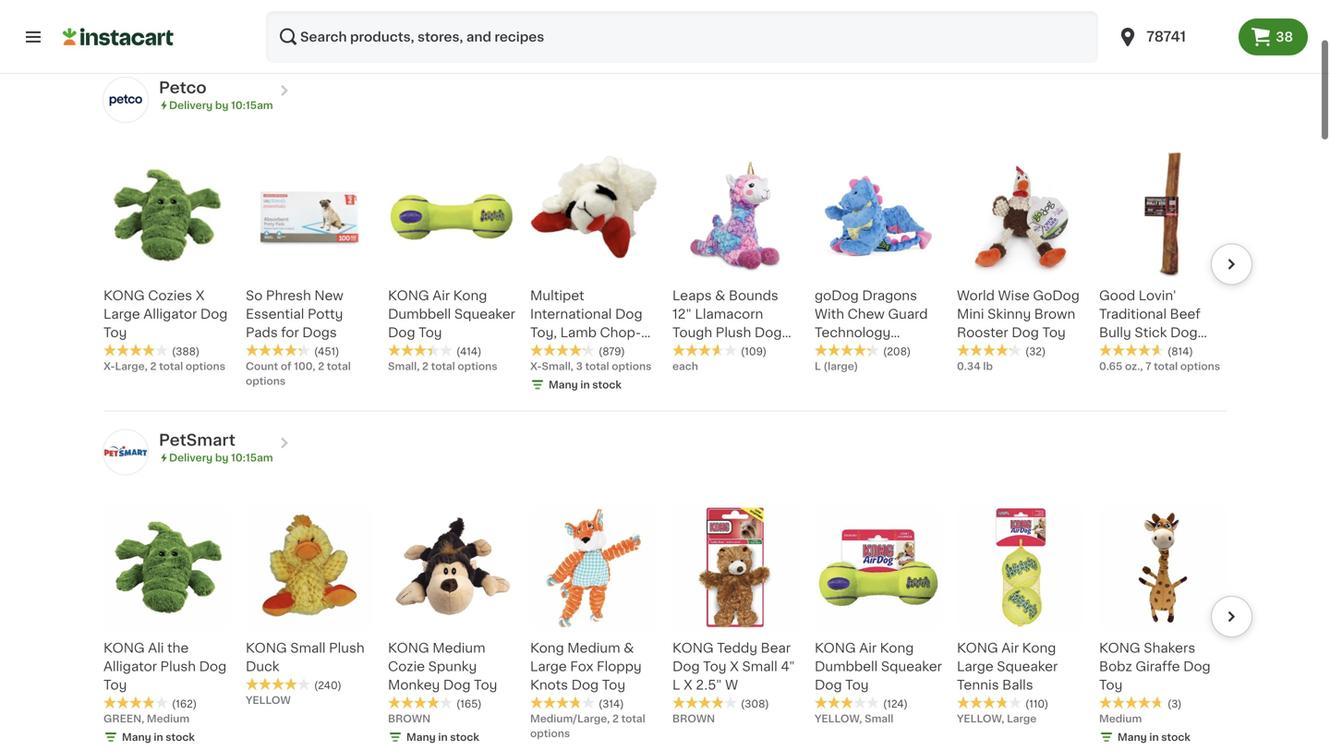 Task type: locate. For each thing, give the bounding box(es) containing it.
2 by from the top
[[215, 453, 229, 463]]

bobz
[[1100, 660, 1133, 673]]

1 horizontal spatial dumbbell
[[815, 660, 878, 673]]

toy inside kong ali the alligator plush dog toy
[[104, 679, 127, 692]]

oz.,
[[1126, 361, 1144, 371]]

brown
[[388, 714, 431, 724], [673, 714, 716, 724]]

small, 2 total options
[[388, 361, 498, 371]]

alligator down "cozies"
[[144, 308, 197, 321]]

1 horizontal spatial kong air kong dumbbell squeaker dog toy
[[815, 642, 943, 692]]

alligator inside 'kong cozies x large alligator dog toy'
[[144, 308, 197, 321]]

many in stock
[[549, 380, 622, 390], [122, 732, 195, 742], [407, 732, 480, 742], [1118, 732, 1191, 742]]

kong inside the kong small plush duck
[[246, 642, 287, 655]]

kong up (414) on the left top of page
[[454, 289, 487, 302]]

green, medium
[[104, 714, 190, 724]]

toy,
[[531, 326, 557, 339]]

-
[[937, 363, 943, 376]]

alligator down the ali
[[104, 660, 157, 673]]

dog inside world wise godog mini skinny brown rooster dog toy
[[1012, 326, 1040, 339]]

large up tennis at right
[[958, 660, 994, 673]]

plush inside leaps & bounds 12" llamacorn tough plush dog toy
[[716, 326, 752, 339]]

small
[[338, 10, 375, 23], [531, 345, 566, 358], [290, 642, 326, 655], [743, 660, 778, 673], [865, 714, 894, 724]]

monkey
[[388, 679, 440, 692]]

good
[[1100, 289, 1136, 302]]

2 10:15am from the top
[[231, 453, 273, 463]]

2 horizontal spatial air
[[1002, 642, 1020, 655]]

★★★★★
[[104, 344, 168, 357], [104, 344, 168, 357], [246, 344, 311, 357], [246, 344, 311, 357], [388, 344, 453, 357], [388, 344, 453, 357], [531, 344, 595, 357], [531, 344, 595, 357], [673, 344, 738, 357], [673, 344, 738, 357], [815, 344, 880, 357], [815, 344, 880, 357], [958, 344, 1022, 357], [958, 344, 1022, 357], [1100, 344, 1165, 357], [1100, 344, 1165, 357], [246, 678, 311, 691], [246, 678, 311, 691], [104, 696, 168, 709], [104, 696, 168, 709], [388, 696, 453, 709], [388, 696, 453, 709], [531, 696, 595, 709], [531, 696, 595, 709], [673, 696, 738, 709], [673, 696, 738, 709], [815, 696, 880, 709], [815, 696, 880, 709], [958, 696, 1022, 709], [958, 696, 1022, 709], [1100, 696, 1165, 709], [1100, 696, 1165, 709]]

small inside multipet international dog toy, lamb chop- small
[[531, 345, 566, 358]]

1 10:15am from the top
[[231, 100, 273, 110]]

38
[[1277, 31, 1294, 43]]

mini
[[958, 308, 985, 321]]

small inside the kong small plush duck
[[290, 642, 326, 655]]

godog dragons with chew guard technology durable plush squeaker dog toy - large
[[815, 289, 943, 395]]

brown down 2.5"
[[673, 714, 716, 724]]

toy up green,
[[104, 679, 127, 692]]

item carousel region for petsmart
[[78, 497, 1253, 751]]

squeaker inside kong air kong large squeaker tennis balls
[[998, 660, 1059, 673]]

1 horizontal spatial small,
[[542, 361, 574, 371]]

1 x- from the left
[[104, 361, 115, 371]]

toy inside 'kong cozies x large alligator dog toy'
[[104, 326, 127, 339]]

small down toy,
[[531, 345, 566, 358]]

potty
[[308, 308, 343, 321]]

dumbbell up small, 2 total options
[[388, 308, 451, 321]]

toy
[[104, 326, 127, 339], [419, 326, 442, 339], [1043, 326, 1066, 339], [673, 345, 696, 358], [910, 363, 934, 376], [704, 660, 727, 673], [104, 679, 127, 692], [474, 679, 498, 692], [602, 679, 626, 692], [846, 679, 869, 692], [1100, 679, 1123, 692]]

kong left "cozies"
[[104, 289, 145, 302]]

toy up (314)
[[602, 679, 626, 692]]

in for monkey
[[438, 732, 448, 742]]

kong up knots at bottom left
[[531, 642, 564, 655]]

kong medium cozie spunky monkey dog toy
[[388, 642, 498, 692]]

llamacorn
[[695, 308, 764, 321]]

x- for toy
[[104, 361, 115, 371]]

0 vertical spatial x
[[196, 289, 205, 302]]

kong for (388)
[[104, 289, 145, 302]]

x right "cozies"
[[196, 289, 205, 302]]

x- down 'kong cozies x large alligator dog toy'
[[104, 361, 115, 371]]

many down green, medium
[[122, 732, 151, 742]]

kong inside 'kong cozies x large alligator dog toy'
[[104, 289, 145, 302]]

lamb
[[561, 326, 597, 339]]

toy up 2.5"
[[704, 660, 727, 673]]

many for kong shakers bobz giraffe dog toy
[[1118, 732, 1148, 742]]

kong air kong dumbbell squeaker dog toy for (414)
[[388, 289, 516, 339]]

0 horizontal spatial brown
[[388, 714, 431, 724]]

kong for yellow, small
[[881, 642, 914, 655]]

0 horizontal spatial yellow,
[[815, 714, 863, 724]]

kong
[[104, 289, 145, 302], [388, 289, 430, 302], [104, 642, 145, 655], [246, 642, 287, 655], [388, 642, 430, 655], [673, 642, 714, 655], [815, 642, 857, 655], [958, 642, 999, 655], [1100, 642, 1141, 655]]

lb
[[984, 361, 994, 371]]

small down (124)
[[865, 714, 894, 724]]

many in stock for monkey
[[407, 732, 480, 742]]

squeaker
[[455, 308, 516, 321], [815, 363, 876, 376], [882, 660, 943, 673], [998, 660, 1059, 673]]

1 vertical spatial 10:15am
[[231, 453, 273, 463]]

fox
[[571, 660, 594, 673]]

item carousel region containing kong cozies x large alligator dog toy
[[78, 144, 1253, 403]]

in down green, medium
[[154, 732, 163, 742]]

medium down (162)
[[147, 714, 190, 724]]

plush
[[716, 326, 752, 339], [870, 345, 905, 358], [329, 642, 365, 655], [160, 660, 196, 673]]

(109)
[[741, 347, 767, 357]]

1 vertical spatial alligator
[[104, 660, 157, 673]]

birds link
[[489, 6, 550, 28]]

squeaker up balls
[[998, 660, 1059, 673]]

0 horizontal spatial dumbbell
[[388, 308, 451, 321]]

dog inside kong ali the alligator plush dog toy
[[199, 660, 227, 673]]

(165)
[[457, 699, 482, 709]]

2 delivery by 10:15am from the top
[[169, 453, 273, 463]]

1 horizontal spatial &
[[716, 289, 726, 302]]

x- for small
[[531, 361, 542, 371]]

4"
[[781, 660, 796, 673]]

&
[[716, 289, 726, 302], [624, 642, 634, 655]]

large inside kong medium & large fox floppy knots dog toy
[[531, 660, 567, 673]]

options down count
[[246, 376, 286, 386]]

medium inside kong medium cozie spunky monkey dog toy
[[433, 642, 486, 655]]

delivery by 10:15am
[[169, 100, 273, 110], [169, 453, 273, 463]]

kong cozies x large alligator dog toy
[[104, 289, 228, 339]]

0.34 lb
[[958, 361, 994, 371]]

dog inside multipet international dog toy, lamb chop- small
[[616, 308, 643, 321]]

1 vertical spatial delivery by 10:15am
[[169, 453, 273, 463]]

dog inside 'kong teddy bear dog toy x small 4" l x 2.5" w'
[[673, 660, 700, 673]]

2 small, from the left
[[542, 361, 574, 371]]

1 item carousel region from the top
[[78, 144, 1253, 403]]

many down bobz
[[1118, 732, 1148, 742]]

squeaker up (414) on the left top of page
[[455, 308, 516, 321]]

total inside count of 100, 2 total options
[[327, 361, 351, 371]]

new
[[675, 10, 704, 23], [315, 289, 344, 302]]

delivery by 10:15am for petsmart
[[169, 453, 273, 463]]

kong inside kong medium cozie spunky monkey dog toy
[[388, 642, 430, 655]]

toy up the "each"
[[673, 345, 696, 358]]

dragons
[[863, 289, 918, 302]]

0 horizontal spatial kong air kong dumbbell squeaker dog toy
[[388, 289, 516, 339]]

delivery down petco
[[169, 100, 213, 110]]

small up (240)
[[290, 642, 326, 655]]

delivery for petsmart
[[169, 453, 213, 463]]

total inside medium/large, 2 total options
[[622, 714, 646, 724]]

1 horizontal spatial x-
[[531, 361, 542, 371]]

1 vertical spatial x
[[730, 660, 739, 673]]

in for lamb
[[581, 380, 590, 390]]

0 vertical spatial delivery
[[169, 100, 213, 110]]

2 x- from the left
[[531, 361, 542, 371]]

kong inside kong air kong large squeaker tennis balls
[[1023, 642, 1057, 655]]

plush down the
[[160, 660, 196, 673]]

air inside kong air kong large squeaker tennis balls
[[1002, 642, 1020, 655]]

🐶
[[658, 10, 671, 23]]

1 horizontal spatial brown
[[673, 714, 716, 724]]

0 vertical spatial 10:15am
[[231, 100, 273, 110]]

delivery by 10:15am down petsmart
[[169, 453, 273, 463]]

delivery for petco
[[169, 100, 213, 110]]

toy down bobz
[[1100, 679, 1123, 692]]

instacart logo image
[[63, 26, 174, 48]]

in down x-small, 3 total options
[[581, 380, 590, 390]]

kong medium & large fox floppy knots dog toy
[[531, 642, 642, 692]]

large inside 'kong cozies x large alligator dog toy'
[[104, 308, 140, 321]]

yellow
[[246, 695, 291, 705]]

kong up bobz
[[1100, 642, 1141, 655]]

0 horizontal spatial air
[[433, 289, 450, 302]]

yellow,
[[815, 714, 863, 724], [958, 714, 1005, 724]]

& inside leaps & bounds 12" llamacorn tough plush dog toy
[[716, 289, 726, 302]]

options down (414) on the left top of page
[[458, 361, 498, 371]]

kong left the ali
[[104, 642, 145, 655]]

squeaker down durable
[[815, 363, 876, 376]]

0 vertical spatial alligator
[[144, 308, 197, 321]]

kong inside kong medium & large fox floppy knots dog toy
[[531, 642, 564, 655]]

many
[[549, 380, 578, 390], [122, 732, 151, 742], [407, 732, 436, 742], [1118, 732, 1148, 742]]

alligator inside kong ali the alligator plush dog toy
[[104, 660, 157, 673]]

air up balls
[[1002, 642, 1020, 655]]

0 vertical spatial l
[[815, 361, 821, 371]]

1 delivery from the top
[[169, 100, 213, 110]]

0 vertical spatial new
[[675, 10, 704, 23]]

0 vertical spatial delivery by 10:15am
[[169, 100, 273, 110]]

1 vertical spatial delivery
[[169, 453, 213, 463]]

1 horizontal spatial yellow,
[[958, 714, 1005, 724]]

ali
[[148, 642, 164, 655]]

kong inside kong air kong large squeaker tennis balls
[[958, 642, 999, 655]]

stock for kong ali the alligator plush dog toy
[[166, 732, 195, 742]]

squeaker for (124)
[[882, 660, 943, 673]]

many in stock down green, medium
[[122, 732, 195, 742]]

12"
[[673, 308, 692, 321]]

(162)
[[172, 699, 197, 709]]

kong for (165)
[[388, 642, 430, 655]]

new up potty
[[315, 289, 344, 302]]

kong air kong dumbbell squeaker dog toy up (414) on the left top of page
[[388, 289, 516, 339]]

durable
[[815, 345, 866, 358]]

medium up spunky
[[433, 642, 486, 655]]

medium for kong
[[433, 642, 486, 655]]

kong inside 'kong teddy bear dog toy x small 4" l x 2.5" w'
[[673, 642, 714, 655]]

2 item carousel region from the top
[[78, 497, 1253, 751]]

3
[[576, 361, 583, 371]]

kong right bear
[[815, 642, 857, 655]]

2 yellow, from the left
[[958, 714, 1005, 724]]

0 horizontal spatial small,
[[388, 361, 420, 371]]

2 delivery from the top
[[169, 453, 213, 463]]

large for kong medium & large fox floppy knots dog toy
[[531, 660, 567, 673]]

x-
[[104, 361, 115, 371], [531, 361, 542, 371]]

0 horizontal spatial l
[[673, 679, 681, 692]]

2 vertical spatial x
[[684, 679, 693, 692]]

kong shakers bobz giraffe dog toy
[[1100, 642, 1211, 692]]

plush inside kong ali the alligator plush dog toy
[[160, 660, 196, 673]]

kong up tennis at right
[[958, 642, 999, 655]]

l left 2.5"
[[673, 679, 681, 692]]

x left 2.5"
[[684, 679, 693, 692]]

lovin'
[[1139, 289, 1177, 302]]

small left pets at left
[[338, 10, 375, 23]]

new inside so phresh new essential potty pads for dogs
[[315, 289, 344, 302]]

stock down (162)
[[166, 732, 195, 742]]

1 horizontal spatial x
[[684, 679, 693, 692]]

kong inside kong ali the alligator plush dog toy
[[104, 642, 145, 655]]

leaps
[[673, 289, 712, 302]]

1 vertical spatial kong air kong dumbbell squeaker dog toy
[[815, 642, 943, 692]]

0 vertical spatial kong air kong dumbbell squeaker dog toy
[[388, 289, 516, 339]]

each
[[673, 361, 699, 371]]

many for multipet international dog toy, lamb chop- small
[[549, 380, 578, 390]]

78741 button
[[1118, 11, 1229, 63]]

kong up (124)
[[881, 642, 914, 655]]

(451)
[[314, 347, 340, 357]]

item carousel region
[[78, 144, 1253, 403], [78, 497, 1253, 751]]

so
[[246, 289, 263, 302]]

10:15am for petsmart
[[231, 453, 273, 463]]

0 horizontal spatial x-
[[104, 361, 115, 371]]

0 horizontal spatial &
[[624, 642, 634, 655]]

& up the floppy
[[624, 642, 634, 655]]

large down (110)
[[1008, 714, 1037, 724]]

0.34
[[958, 361, 981, 371]]

cats link
[[261, 6, 318, 28]]

dumbbell for yellow,
[[815, 660, 878, 673]]

100,
[[294, 361, 316, 371]]

toy down brown
[[1043, 326, 1066, 339]]

0 horizontal spatial new
[[315, 289, 344, 302]]

7
[[1146, 361, 1152, 371]]

Search field
[[266, 11, 1099, 63]]

dog inside "good lovin' traditional beef bully stick dog chews"
[[1171, 326, 1198, 339]]

brown down monkey
[[388, 714, 431, 724]]

air up "yellow, small"
[[860, 642, 877, 655]]

1 delivery by 10:15am from the top
[[169, 100, 273, 110]]

plush up (240)
[[329, 642, 365, 655]]

in
[[581, 380, 590, 390], [154, 732, 163, 742], [438, 732, 448, 742], [1150, 732, 1160, 742]]

tennis
[[958, 679, 1000, 692]]

1 by from the top
[[215, 100, 229, 110]]

toy left -
[[910, 363, 934, 376]]

many for kong ali the alligator plush dog toy
[[122, 732, 151, 742]]

delivery by 10:15am down petco
[[169, 100, 273, 110]]

options down medium/large, on the bottom left
[[531, 729, 570, 739]]

stock down the "(165)"
[[450, 732, 480, 742]]

kong
[[454, 289, 487, 302], [531, 642, 564, 655], [881, 642, 914, 655], [1023, 642, 1057, 655]]

world wise godog mini skinny brown rooster dog toy
[[958, 289, 1080, 339]]

kong inside kong shakers bobz giraffe dog toy
[[1100, 642, 1141, 655]]

1 yellow, from the left
[[815, 714, 863, 724]]

skinny
[[988, 308, 1032, 321]]

stock for kong shakers bobz giraffe dog toy
[[1162, 732, 1191, 742]]

new right 🐶
[[675, 10, 704, 23]]

stock down (3)
[[1162, 732, 1191, 742]]

🐶 new dog owners
[[658, 10, 790, 23]]

stock down x-small, 3 total options
[[593, 380, 622, 390]]

1 brown from the left
[[388, 714, 431, 724]]

l inside 'kong teddy bear dog toy x small 4" l x 2.5" w'
[[673, 679, 681, 692]]

delivery down petsmart
[[169, 453, 213, 463]]

large inside kong air kong large squeaker tennis balls
[[958, 660, 994, 673]]

many in stock down the "(165)"
[[407, 732, 480, 742]]

2 horizontal spatial x
[[730, 660, 739, 673]]

0 vertical spatial by
[[215, 100, 229, 110]]

traditional
[[1100, 308, 1167, 321]]

10:15am for petco
[[231, 100, 273, 110]]

kong up cozie
[[388, 642, 430, 655]]

in for dog
[[1150, 732, 1160, 742]]

2 brown from the left
[[673, 714, 716, 724]]

1 vertical spatial &
[[624, 642, 634, 655]]

large down l (large) on the right
[[815, 382, 852, 395]]

(814)
[[1168, 347, 1194, 357]]

dumbbell
[[388, 308, 451, 321], [815, 660, 878, 673]]

small inside 'kong teddy bear dog toy x small 4" l x 2.5" w'
[[743, 660, 778, 673]]

plush down llamacorn
[[716, 326, 752, 339]]

1 horizontal spatial air
[[860, 642, 877, 655]]

many down monkey
[[407, 732, 436, 742]]

large up large,
[[104, 308, 140, 321]]

plush down technology
[[870, 345, 905, 358]]

stock
[[593, 380, 622, 390], [166, 732, 195, 742], [450, 732, 480, 742], [1162, 732, 1191, 742]]

0 vertical spatial dumbbell
[[388, 308, 451, 321]]

air up small, 2 total options
[[433, 289, 450, 302]]

1 horizontal spatial new
[[675, 10, 704, 23]]

kong up duck
[[246, 642, 287, 655]]

1 vertical spatial l
[[673, 679, 681, 692]]

options down (879)
[[612, 361, 652, 371]]

0 vertical spatial item carousel region
[[78, 144, 1253, 403]]

chews
[[1100, 345, 1144, 358]]

toy up the "(165)"
[[474, 679, 498, 692]]

kong for (110)
[[958, 642, 999, 655]]

toy up "yellow, small"
[[846, 679, 869, 692]]

kong air kong dumbbell squeaker dog toy up (124)
[[815, 642, 943, 692]]

in down kong shakers bobz giraffe dog toy
[[1150, 732, 1160, 742]]

kong for (240)
[[246, 642, 287, 655]]

& up llamacorn
[[716, 289, 726, 302]]

toy up large,
[[104, 326, 127, 339]]

2 inside count of 100, 2 total options
[[318, 361, 325, 371]]

x- down toy,
[[531, 361, 542, 371]]

1 small, from the left
[[388, 361, 420, 371]]

kong up balls
[[1023, 642, 1057, 655]]

1 vertical spatial dumbbell
[[815, 660, 878, 673]]

squeaker up (124)
[[882, 660, 943, 673]]

dumbbell up "yellow, small"
[[815, 660, 878, 673]]

many for kong medium cozie spunky monkey dog toy
[[407, 732, 436, 742]]

petco image
[[104, 78, 148, 122]]

toy up small, 2 total options
[[419, 326, 442, 339]]

0 vertical spatial &
[[716, 289, 726, 302]]

0 horizontal spatial x
[[196, 289, 205, 302]]

kong up small, 2 total options
[[388, 289, 430, 302]]

air for (414)
[[433, 289, 450, 302]]

x up w
[[730, 660, 739, 673]]

many down 3 at the top left
[[549, 380, 578, 390]]

dog inside 'kong cozies x large alligator dog toy'
[[200, 308, 228, 321]]

1 vertical spatial item carousel region
[[78, 497, 1253, 751]]

bully
[[1100, 326, 1132, 339]]

by for petsmart
[[215, 453, 229, 463]]

in for plush
[[154, 732, 163, 742]]

in down monkey
[[438, 732, 448, 742]]

None search field
[[266, 11, 1099, 63]]

medium up fox
[[568, 642, 621, 655]]

l left (large)
[[815, 361, 821, 371]]

air for (124)
[[860, 642, 877, 655]]

many in stock down (3)
[[1118, 732, 1191, 742]]

kong up 2.5"
[[673, 642, 714, 655]]

medium inside kong medium & large fox floppy knots dog toy
[[568, 642, 621, 655]]

cats
[[274, 10, 305, 23]]

large up knots at bottom left
[[531, 660, 567, 673]]

small down bear
[[743, 660, 778, 673]]

1 horizontal spatial l
[[815, 361, 821, 371]]

small,
[[388, 361, 420, 371], [542, 361, 574, 371]]

1 vertical spatial by
[[215, 453, 229, 463]]

cozie
[[388, 660, 425, 673]]

item carousel region containing kong ali the alligator plush dog toy
[[78, 497, 1253, 751]]

many in stock down 3 at the top left
[[549, 380, 622, 390]]

1 vertical spatial new
[[315, 289, 344, 302]]

by
[[215, 100, 229, 110], [215, 453, 229, 463]]



Task type: vqa. For each thing, say whether or not it's contained in the screenshot.
'Select' within Sunny Select Sliced Pineapple In Pineapple Juice 20 oz
no



Task type: describe. For each thing, give the bounding box(es) containing it.
toy inside leaps & bounds 12" llamacorn tough plush dog toy
[[673, 345, 696, 358]]

x-small, 3 total options
[[531, 361, 652, 371]]

birds
[[502, 10, 537, 23]]

(3)
[[1168, 699, 1183, 709]]

dog inside kong medium cozie spunky monkey dog toy
[[444, 679, 471, 692]]

toy inside world wise godog mini skinny brown rooster dog toy
[[1043, 326, 1066, 339]]

count of 100, 2 total options
[[246, 361, 351, 386]]

cozies
[[148, 289, 192, 302]]

kong air kong dumbbell squeaker dog toy for (124)
[[815, 642, 943, 692]]

toy inside kong shakers bobz giraffe dog toy
[[1100, 679, 1123, 692]]

fish
[[441, 10, 469, 23]]

world
[[958, 289, 995, 302]]

green,
[[104, 714, 144, 724]]

options inside medium/large, 2 total options
[[531, 729, 570, 739]]

leaps & bounds 12" llamacorn tough plush dog toy
[[673, 289, 782, 358]]

kong for (3)
[[1100, 642, 1141, 655]]

duck
[[246, 660, 280, 673]]

guard
[[889, 308, 928, 321]]

floppy
[[597, 660, 642, 673]]

many in stock for lamb
[[549, 380, 622, 390]]

yellow, for dog
[[815, 714, 863, 724]]

kong for yellow, large
[[1023, 642, 1057, 655]]

yellow, large
[[958, 714, 1037, 724]]

options down (388) on the top of page
[[186, 361, 226, 371]]

toy inside godog dragons with chew guard technology durable plush squeaker dog toy - large
[[910, 363, 934, 376]]

(208)
[[884, 347, 911, 357]]

squeaker for (110)
[[998, 660, 1059, 673]]

0.65
[[1100, 361, 1123, 371]]

78741 button
[[1107, 11, 1240, 63]]

(314)
[[599, 699, 624, 709]]

air for (110)
[[1002, 642, 1020, 655]]

so phresh new essential potty pads for dogs
[[246, 289, 344, 339]]

teddy
[[717, 642, 758, 655]]

w
[[726, 679, 739, 692]]

kong for (308)
[[673, 642, 714, 655]]

small pets
[[338, 10, 408, 23]]

🐶 new dog owners link
[[645, 6, 803, 28]]

& inside kong medium & large fox floppy knots dog toy
[[624, 642, 634, 655]]

small inside small pets link
[[338, 10, 375, 23]]

x-large, 2 total options
[[104, 361, 226, 371]]

multipet international dog toy, lamb chop- small
[[531, 289, 643, 358]]

giraffe
[[1136, 660, 1181, 673]]

petsmart image
[[104, 430, 148, 475]]

knots
[[531, 679, 568, 692]]

small pets link
[[325, 6, 421, 28]]

godog
[[815, 289, 859, 302]]

many in stock for dog
[[1118, 732, 1191, 742]]

squeaker inside godog dragons with chew guard technology durable plush squeaker dog toy - large
[[815, 363, 876, 376]]

bounds
[[729, 289, 779, 302]]

stick
[[1135, 326, 1168, 339]]

(124)
[[884, 699, 908, 709]]

toy inside kong medium cozie spunky monkey dog toy
[[474, 679, 498, 692]]

yellow, small
[[815, 714, 894, 724]]

chop-
[[600, 326, 642, 339]]

options down (814)
[[1181, 361, 1221, 371]]

x inside 'kong cozies x large alligator dog toy'
[[196, 289, 205, 302]]

(240)
[[314, 681, 342, 691]]

many in stock for plush
[[122, 732, 195, 742]]

squeaker for (414)
[[455, 308, 516, 321]]

pads
[[246, 326, 278, 339]]

dog inside kong medium & large fox floppy knots dog toy
[[572, 679, 599, 692]]

kong teddy bear dog toy x small 4" l x 2.5" w
[[673, 642, 796, 692]]

plush inside godog dragons with chew guard technology durable plush squeaker dog toy - large
[[870, 345, 905, 358]]

0.65 oz., 7 total options
[[1100, 361, 1221, 371]]

stock for kong medium cozie spunky monkey dog toy
[[450, 732, 480, 742]]

options inside count of 100, 2 total options
[[246, 376, 286, 386]]

dog inside godog dragons with chew guard technology durable plush squeaker dog toy - large
[[880, 363, 907, 376]]

dog inside kong shakers bobz giraffe dog toy
[[1184, 660, 1211, 673]]

yellow, for tennis
[[958, 714, 1005, 724]]

large for kong air kong large squeaker tennis balls
[[958, 660, 994, 673]]

by for petco
[[215, 100, 229, 110]]

large for kong cozies x large alligator dog toy
[[104, 308, 140, 321]]

reptiles
[[570, 10, 625, 23]]

medium for kong
[[568, 642, 621, 655]]

medium down bobz
[[1100, 714, 1143, 724]]

dumbbell for small,
[[388, 308, 451, 321]]

international
[[531, 308, 612, 321]]

plush inside the kong small plush duck
[[329, 642, 365, 655]]

fish link
[[428, 6, 482, 28]]

kong for (162)
[[104, 642, 145, 655]]

wise
[[999, 289, 1030, 302]]

kong air kong large squeaker tennis balls
[[958, 642, 1059, 692]]

kong for small, 2 total options
[[454, 289, 487, 302]]

technology
[[815, 326, 891, 339]]

(388)
[[172, 347, 200, 357]]

dogs
[[303, 326, 337, 339]]

kong for (414)
[[388, 289, 430, 302]]

godog
[[1034, 289, 1080, 302]]

balls
[[1003, 679, 1034, 692]]

the
[[167, 642, 189, 655]]

shakers
[[1144, 642, 1196, 655]]

78741
[[1147, 30, 1187, 43]]

medium for green,
[[147, 714, 190, 724]]

chew
[[848, 308, 885, 321]]

stock for multipet international dog toy, lamb chop- small
[[593, 380, 622, 390]]

item carousel region for petco
[[78, 144, 1253, 403]]

medium/large, 2 total options
[[531, 714, 646, 739]]

(308)
[[741, 699, 770, 709]]

brown
[[1035, 308, 1076, 321]]

tough
[[673, 326, 713, 339]]

spunky
[[428, 660, 477, 673]]

medium/large,
[[531, 714, 610, 724]]

multipet
[[531, 289, 585, 302]]

brown for kong teddy bear dog toy x small 4" l x 2.5" w
[[673, 714, 716, 724]]

kong small plush duck
[[246, 642, 365, 673]]

pets
[[378, 10, 408, 23]]

bear
[[761, 642, 791, 655]]

toy inside 'kong teddy bear dog toy x small 4" l x 2.5" w'
[[704, 660, 727, 673]]

petco
[[159, 80, 207, 96]]

delivery by 10:15am for petco
[[169, 100, 273, 110]]

(110)
[[1026, 699, 1049, 709]]

2 inside medium/large, 2 total options
[[613, 714, 619, 724]]

large inside godog dragons with chew guard technology durable plush squeaker dog toy - large
[[815, 382, 852, 395]]

essential
[[246, 308, 304, 321]]

brown for kong medium cozie spunky monkey dog toy
[[388, 714, 431, 724]]

dog inside leaps & bounds 12" llamacorn tough plush dog toy
[[755, 326, 782, 339]]

(879)
[[599, 347, 625, 357]]

good lovin' traditional beef bully stick dog chews
[[1100, 289, 1201, 358]]

toy inside kong medium & large fox floppy knots dog toy
[[602, 679, 626, 692]]

of
[[281, 361, 292, 371]]

kong for (124)
[[815, 642, 857, 655]]



